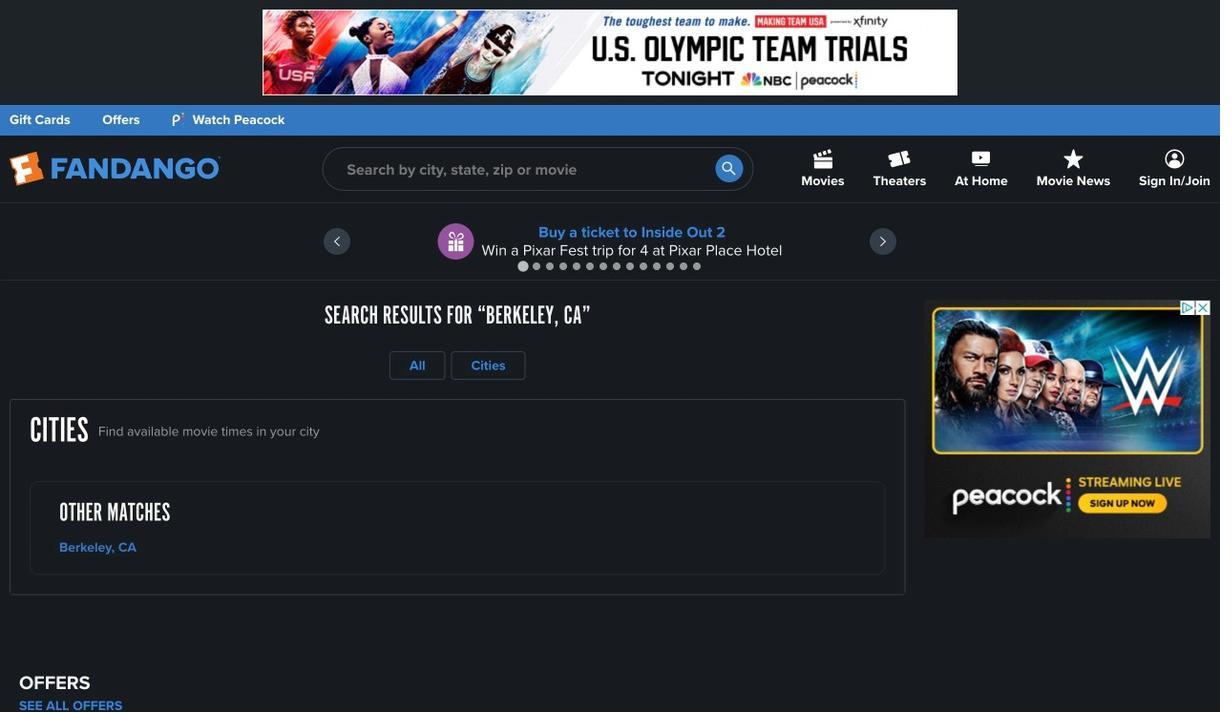 Task type: describe. For each thing, give the bounding box(es) containing it.
offer icon image
[[438, 223, 474, 260]]

0 vertical spatial advertisement element
[[263, 10, 958, 95]]

1 vertical spatial advertisement element
[[925, 300, 1211, 538]]



Task type: vqa. For each thing, say whether or not it's contained in the screenshot.
 'password field'
no



Task type: locate. For each thing, give the bounding box(es) containing it.
select a slide to show tab list
[[0, 259, 1220, 273]]

region
[[0, 203, 1220, 280]]

None search field
[[322, 147, 754, 191]]

Search by city, state, zip or movie text field
[[322, 147, 754, 191]]

advertisement element
[[263, 10, 958, 95], [925, 300, 1211, 538]]



